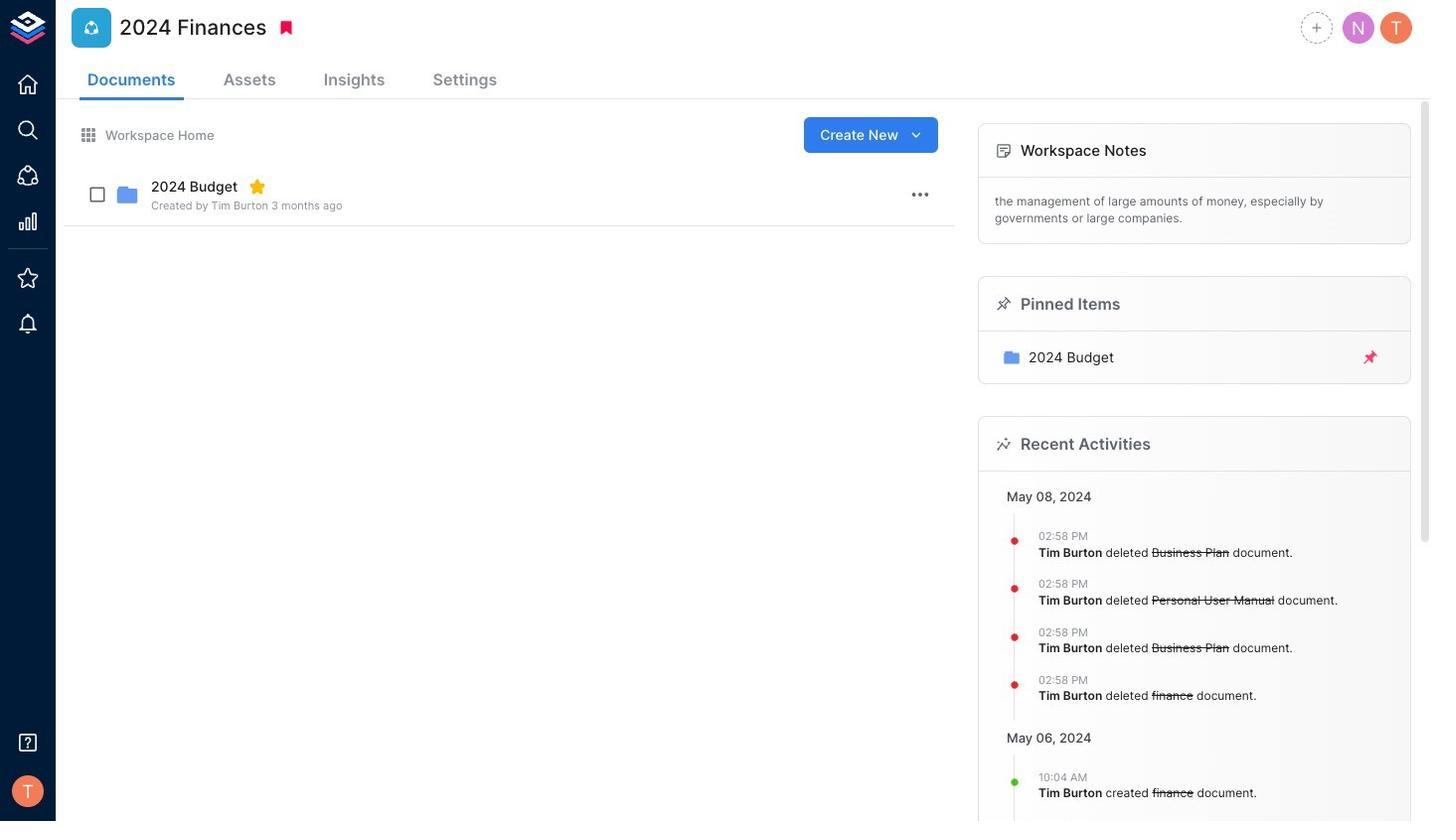 Task type: vqa. For each thing, say whether or not it's contained in the screenshot.
Project Proposal image
no



Task type: describe. For each thing, give the bounding box(es) containing it.
unpin image
[[1362, 349, 1380, 367]]



Task type: locate. For each thing, give the bounding box(es) containing it.
remove bookmark image
[[278, 19, 296, 37]]

remove favorite image
[[249, 178, 267, 196]]



